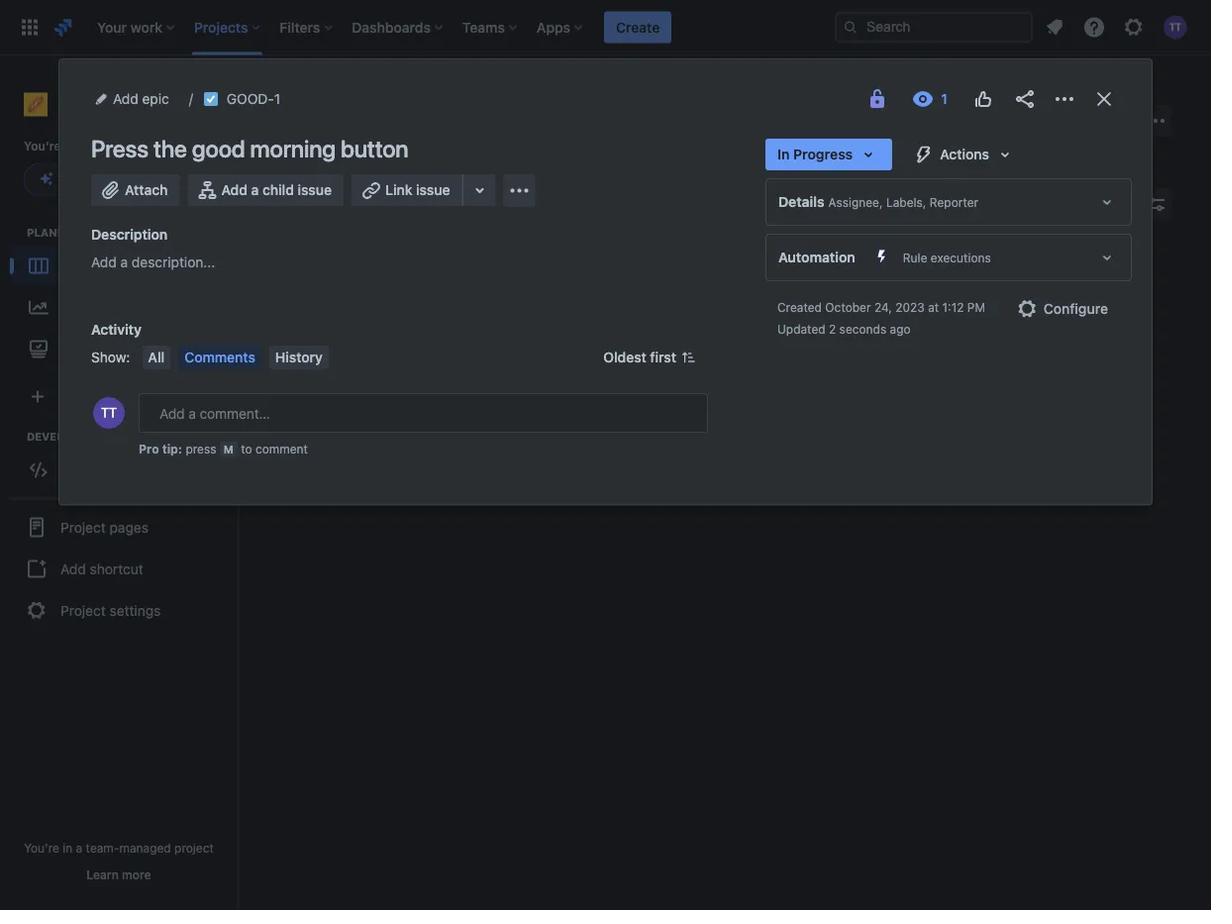 Task type: vqa. For each thing, say whether or not it's contained in the screenshot.
the Vote options: No one has voted for this issue yet. IMAGE
yes



Task type: describe. For each thing, give the bounding box(es) containing it.
press
[[186, 442, 216, 456]]

0 horizontal spatial a
[[76, 841, 82, 855]]

add shortcut
[[60, 561, 143, 577]]

project settings
[[60, 602, 161, 619]]

button
[[341, 135, 409, 162]]

add people image
[[458, 192, 481, 216]]

create
[[616, 19, 660, 35]]

add epic button
[[91, 87, 175, 111]]

projects
[[277, 83, 330, 99]]

upgrade
[[57, 173, 116, 187]]

code
[[62, 462, 96, 478]]

managed
[[119, 841, 171, 855]]

done
[[851, 272, 885, 286]]

insights
[[1069, 196, 1121, 212]]

you're in a team-managed project
[[24, 841, 214, 855]]

1:12
[[943, 300, 964, 314]]

you're for you're on the free plan
[[24, 139, 61, 153]]

add for add shortcut
[[60, 561, 86, 577]]

24,
[[875, 300, 893, 314]]

1 issue from the left
[[298, 182, 332, 198]]

plan
[[133, 139, 158, 153]]

1 vertical spatial good-1 link
[[597, 359, 645, 376]]

created october 24, 2023 at 1:12 pm updated 2 seconds ago
[[778, 300, 986, 336]]

1 horizontal spatial good-1
[[597, 360, 645, 374]]

good board
[[279, 121, 413, 149]]

description
[[91, 226, 168, 243]]

to
[[241, 442, 252, 456]]

add a description...
[[91, 254, 215, 270]]

issues
[[62, 341, 103, 357]]

vote options: no one has voted for this issue yet. image
[[972, 87, 996, 111]]

code link
[[10, 450, 228, 490]]

Search this board text field
[[279, 186, 371, 222]]

learn more
[[87, 868, 151, 882]]

project pages
[[60, 519, 149, 535]]

assignee button
[[929, 273, 1019, 313]]

m
[[224, 443, 234, 456]]

reporter
[[930, 195, 979, 209]]

pro tip: press m to comment
[[139, 442, 308, 456]]

2
[[829, 322, 836, 336]]

project pages link
[[8, 506, 230, 549]]

executions
[[931, 251, 991, 265]]

pages
[[110, 519, 149, 535]]

more
[[122, 868, 151, 882]]

comment
[[256, 442, 308, 456]]

add for add epic
[[113, 91, 138, 107]]

description...
[[132, 254, 215, 270]]

tip:
[[162, 442, 182, 456]]

task image
[[203, 91, 219, 107]]

project for project settings
[[60, 602, 106, 619]]

press
[[91, 135, 149, 162]]

star good board image
[[1103, 109, 1126, 133]]

attach
[[125, 182, 168, 198]]

project settings link
[[8, 589, 230, 632]]

in
[[63, 841, 73, 855]]

seconds
[[840, 322, 887, 336]]

none button
[[929, 234, 1019, 273]]

press the good morning button dialog
[[59, 59, 1152, 505]]

morning
[[250, 135, 336, 162]]

board link
[[10, 246, 228, 286]]

none for none button
[[945, 245, 979, 262]]

automations menu button icon image
[[1069, 108, 1093, 132]]

epic
[[142, 91, 169, 107]]

free
[[104, 139, 130, 153]]

group
[[869, 197, 908, 210]]

a for description...
[[120, 254, 128, 270]]

good- inside 'press the good morning button' dialog
[[227, 91, 274, 107]]

terry turtle image
[[412, 188, 444, 220]]

development group
[[10, 428, 237, 496]]

comments
[[184, 349, 256, 366]]

progress
[[794, 146, 853, 162]]

rule
[[903, 251, 928, 265]]

press the good morning button
[[91, 135, 409, 162]]

search image
[[843, 19, 859, 35]]

show:
[[91, 349, 130, 366]]

learn
[[87, 868, 119, 882]]

group by
[[869, 197, 925, 210]]

actions
[[940, 146, 990, 162]]

copy link to issue image
[[277, 90, 292, 106]]

rule executions
[[903, 251, 991, 265]]

ago
[[890, 322, 911, 336]]

pro
[[139, 442, 159, 456]]

assignee
[[945, 285, 1003, 301]]

actions button
[[901, 139, 1029, 170]]

create button
[[604, 11, 672, 43]]

updated
[[778, 322, 826, 336]]

child
[[263, 182, 294, 198]]



Task type: locate. For each thing, give the bounding box(es) containing it.
good-1 right task image
[[227, 91, 281, 107]]

the up attach
[[153, 135, 187, 162]]

a inside "add a child issue" button
[[251, 182, 259, 198]]

the
[[153, 135, 187, 162], [82, 139, 101, 153]]

configure link
[[1004, 293, 1121, 325]]

project up 'add shortcut'
[[60, 519, 106, 535]]

1 left first
[[639, 360, 645, 374]]

1 horizontal spatial group
[[929, 228, 1019, 359]]

configure
[[1044, 301, 1109, 317]]

the right on
[[82, 139, 101, 153]]

activity
[[91, 321, 142, 338]]

add epic
[[113, 91, 169, 107]]

2 you're from the top
[[24, 841, 59, 855]]

upgrade button
[[25, 164, 131, 196]]

attach button
[[91, 174, 180, 206]]

issues link
[[10, 329, 228, 369]]

0 horizontal spatial good-1 link
[[227, 87, 281, 111]]

0 horizontal spatial good-1
[[227, 91, 281, 107]]

1 vertical spatial good-
[[597, 360, 639, 374]]

insights button
[[1029, 188, 1132, 220]]

1 vertical spatial group
[[8, 498, 230, 638]]

0 horizontal spatial good-
[[227, 91, 274, 107]]

project down 'add shortcut'
[[60, 602, 106, 619]]

planning group
[[10, 224, 237, 375]]

actions image
[[1053, 87, 1077, 111]]

0 horizontal spatial project
[[113, 108, 152, 122]]

created
[[778, 300, 822, 314]]

development
[[27, 430, 111, 443]]

add for add a description...
[[91, 254, 117, 270]]

0 horizontal spatial issue
[[298, 182, 332, 198]]

group
[[929, 228, 1019, 359], [8, 498, 230, 638]]

good-1 inside 'press the good morning button' dialog
[[227, 91, 281, 107]]

1 you're from the top
[[24, 139, 61, 153]]

link
[[385, 182, 413, 198]]

none
[[945, 196, 979, 212], [945, 245, 979, 262]]

0 horizontal spatial the
[[82, 139, 101, 153]]

good-1 link inside 'press the good morning button' dialog
[[227, 87, 281, 111]]

0 vertical spatial none
[[945, 196, 979, 212]]

none button
[[933, 188, 1019, 220]]

1 horizontal spatial good-1 link
[[597, 359, 645, 376]]

1 horizontal spatial good-
[[597, 360, 639, 374]]

0 horizontal spatial group
[[8, 498, 230, 638]]

none inside button
[[945, 245, 979, 262]]

good-1 link right task image
[[227, 87, 281, 111]]

oldest
[[604, 349, 647, 366]]

0 vertical spatial project
[[113, 108, 152, 122]]

share image
[[1014, 87, 1037, 111]]

newest first image
[[681, 350, 696, 366]]

close image
[[1093, 87, 1117, 111]]

1 vertical spatial none
[[945, 245, 979, 262]]

good
[[279, 121, 348, 149]]

project
[[113, 108, 152, 122], [174, 841, 214, 855]]

1 vertical spatial project
[[60, 602, 106, 619]]

all button
[[142, 346, 171, 370]]

oldest first
[[604, 349, 677, 366]]

2 vertical spatial a
[[76, 841, 82, 855]]

good-1 link left first
[[597, 359, 645, 376]]

reports link
[[10, 286, 228, 329]]

first
[[650, 349, 677, 366]]

menu bar
[[138, 346, 333, 370]]

you're left on
[[24, 139, 61, 153]]

good-1 link
[[227, 87, 281, 111], [597, 359, 645, 376]]

all
[[148, 349, 165, 366]]

october
[[826, 300, 871, 314]]

details assignee, labels, reporter
[[779, 194, 979, 210]]

add shortcut button
[[8, 549, 230, 589]]

1 project from the top
[[60, 519, 106, 535]]

issue
[[298, 182, 332, 198], [416, 182, 450, 198]]

1 vertical spatial 1
[[639, 360, 645, 374]]

planning
[[27, 226, 86, 239]]

you're for you're in a team-managed project
[[24, 841, 59, 855]]

automation element
[[766, 234, 1132, 281]]

details element
[[766, 178, 1132, 226]]

add a child issue
[[221, 182, 332, 198]]

1
[[274, 91, 281, 107], [639, 360, 645, 374]]

add a child issue button
[[188, 174, 344, 206]]

you're left in
[[24, 841, 59, 855]]

1 vertical spatial good-1
[[597, 360, 645, 374]]

labels,
[[887, 195, 927, 209]]

project inside goodmorning software project
[[113, 108, 152, 122]]

good-1 left first
[[597, 360, 645, 374]]

1 horizontal spatial issue
[[416, 182, 450, 198]]

group for create banner
[[929, 228, 1019, 359]]

link web pages and more image
[[468, 178, 492, 202]]

good
[[192, 135, 245, 162]]

none up assignee
[[945, 245, 979, 262]]

group containing project pages
[[8, 498, 230, 638]]

add left shortcut
[[60, 561, 86, 577]]

Add a comment… field
[[139, 393, 708, 433]]

by
[[911, 197, 925, 210]]

1 vertical spatial project
[[174, 841, 214, 855]]

goodmorning software project
[[59, 87, 152, 122]]

create column image
[[1120, 260, 1143, 283]]

none right by
[[945, 196, 979, 212]]

assignee,
[[829, 195, 883, 209]]

0 vertical spatial good-1
[[227, 91, 281, 107]]

profile image of terry turtle image
[[93, 397, 125, 429]]

Search field
[[835, 11, 1033, 43]]

jira image
[[52, 15, 75, 39], [52, 15, 75, 39]]

learn more button
[[87, 867, 151, 883]]

settings
[[110, 602, 161, 619]]

0 vertical spatial 1
[[274, 91, 281, 107]]

create banner
[[0, 0, 1212, 55]]

project down add epic at the left
[[113, 108, 152, 122]]

in progress
[[778, 146, 853, 162]]

0 horizontal spatial 1
[[274, 91, 281, 107]]

board
[[62, 258, 100, 274]]

board
[[353, 121, 413, 149]]

details
[[779, 194, 825, 210]]

none for none dropdown button
[[945, 196, 979, 212]]

group for planning group
[[8, 498, 230, 638]]

oldest first button
[[592, 346, 708, 370]]

software
[[59, 108, 109, 122]]

pm
[[968, 300, 986, 314]]

menu bar containing all
[[138, 346, 333, 370]]

1 horizontal spatial project
[[174, 841, 214, 855]]

2 issue from the left
[[416, 182, 450, 198]]

1 vertical spatial a
[[120, 254, 128, 270]]

link issue button
[[352, 174, 464, 206]]

0 vertical spatial you're
[[24, 139, 61, 153]]

project for project pages
[[60, 519, 106, 535]]

0 vertical spatial project
[[60, 519, 106, 535]]

issue right child
[[298, 182, 332, 198]]

1 horizontal spatial 1
[[639, 360, 645, 374]]

0 vertical spatial good-
[[227, 91, 274, 107]]

project
[[60, 519, 106, 535], [60, 602, 106, 619]]

2 horizontal spatial a
[[251, 182, 259, 198]]

1 up good
[[274, 91, 281, 107]]

a down description
[[120, 254, 128, 270]]

a
[[251, 182, 259, 198], [120, 254, 128, 270], [76, 841, 82, 855]]

you're on the free plan
[[24, 139, 158, 153]]

add left epic
[[113, 91, 138, 107]]

add inside popup button
[[113, 91, 138, 107]]

history
[[275, 349, 323, 366]]

at
[[928, 300, 939, 314]]

0 vertical spatial group
[[929, 228, 1019, 359]]

a left child
[[251, 182, 259, 198]]

a for child
[[251, 182, 259, 198]]

good- left first
[[597, 360, 639, 374]]

good- left copy link to issue image
[[227, 91, 274, 107]]

issue right link
[[416, 182, 450, 198]]

project right managed
[[174, 841, 214, 855]]

the inside dialog
[[153, 135, 187, 162]]

menu bar inside 'press the good morning button' dialog
[[138, 346, 333, 370]]

1 horizontal spatial the
[[153, 135, 187, 162]]

1 horizontal spatial a
[[120, 254, 128, 270]]

group containing none
[[929, 228, 1019, 359]]

projects link
[[277, 79, 330, 103]]

add
[[113, 91, 138, 107], [221, 182, 248, 198], [91, 254, 117, 270], [60, 561, 86, 577]]

add for add a child issue
[[221, 182, 248, 198]]

add app image
[[508, 179, 532, 203]]

good-1
[[227, 91, 281, 107], [597, 360, 645, 374]]

comments button
[[179, 346, 261, 370]]

2 project from the top
[[60, 602, 106, 619]]

good-
[[227, 91, 274, 107], [597, 360, 639, 374]]

0 vertical spatial good-1 link
[[227, 87, 281, 111]]

link issue
[[385, 182, 450, 198]]

automation
[[779, 249, 856, 266]]

primary element
[[12, 0, 835, 55]]

history button
[[269, 346, 329, 370]]

add left child
[[221, 182, 248, 198]]

0 vertical spatial a
[[251, 182, 259, 198]]

add down description
[[91, 254, 117, 270]]

1 vertical spatial you're
[[24, 841, 59, 855]]

none inside dropdown button
[[945, 196, 979, 212]]

reports
[[62, 299, 112, 315]]

a right in
[[76, 841, 82, 855]]

on
[[64, 139, 79, 153]]

1 inside 'press the good morning button' dialog
[[274, 91, 281, 107]]



